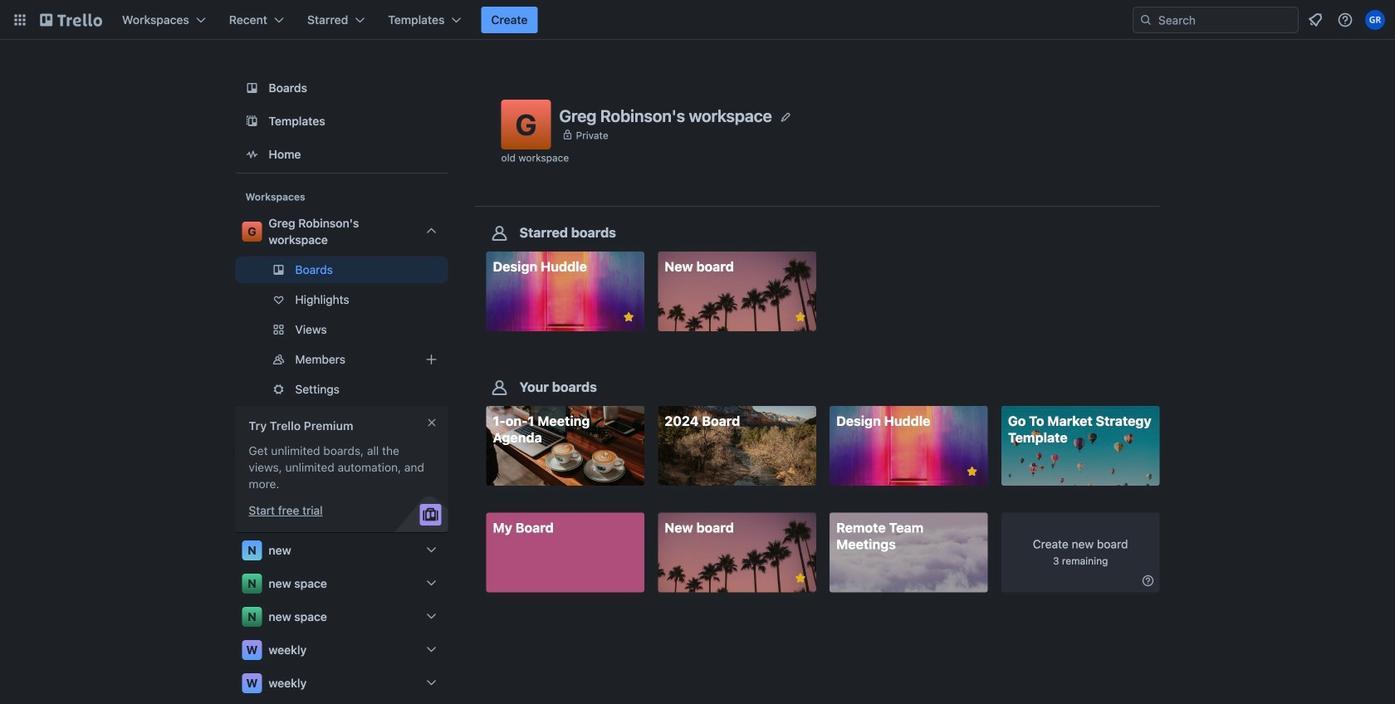 Task type: describe. For each thing, give the bounding box(es) containing it.
home image
[[242, 145, 262, 164]]

sm image
[[1140, 573, 1157, 589]]

primary element
[[0, 0, 1395, 40]]

0 vertical spatial click to unstar this board. it will be removed from your starred list. image
[[621, 310, 636, 325]]

1 vertical spatial click to unstar this board. it will be removed from your starred list. image
[[965, 464, 980, 479]]

template board image
[[242, 111, 262, 131]]

0 notifications image
[[1306, 10, 1326, 30]]



Task type: locate. For each thing, give the bounding box(es) containing it.
search image
[[1140, 13, 1153, 27]]

1 horizontal spatial click to unstar this board. it will be removed from your starred list. image
[[965, 464, 980, 479]]

Search field
[[1133, 7, 1299, 33]]

click to unstar this board. it will be removed from your starred list. image
[[793, 310, 808, 325], [965, 464, 980, 479]]

back to home image
[[40, 7, 102, 33]]

greg robinson (gregrobinson96) image
[[1366, 10, 1385, 30]]

1 horizontal spatial click to unstar this board. it will be removed from your starred list. image
[[793, 571, 808, 586]]

board image
[[242, 78, 262, 98]]

0 horizontal spatial click to unstar this board. it will be removed from your starred list. image
[[621, 310, 636, 325]]

0 vertical spatial click to unstar this board. it will be removed from your starred list. image
[[793, 310, 808, 325]]

click to unstar this board. it will be removed from your starred list. image
[[621, 310, 636, 325], [793, 571, 808, 586]]

1 vertical spatial click to unstar this board. it will be removed from your starred list. image
[[793, 571, 808, 586]]

0 horizontal spatial click to unstar this board. it will be removed from your starred list. image
[[793, 310, 808, 325]]

open information menu image
[[1337, 12, 1354, 28]]

add image
[[422, 350, 441, 370]]



Task type: vqa. For each thing, say whether or not it's contained in the screenshot.
the rightmost a
no



